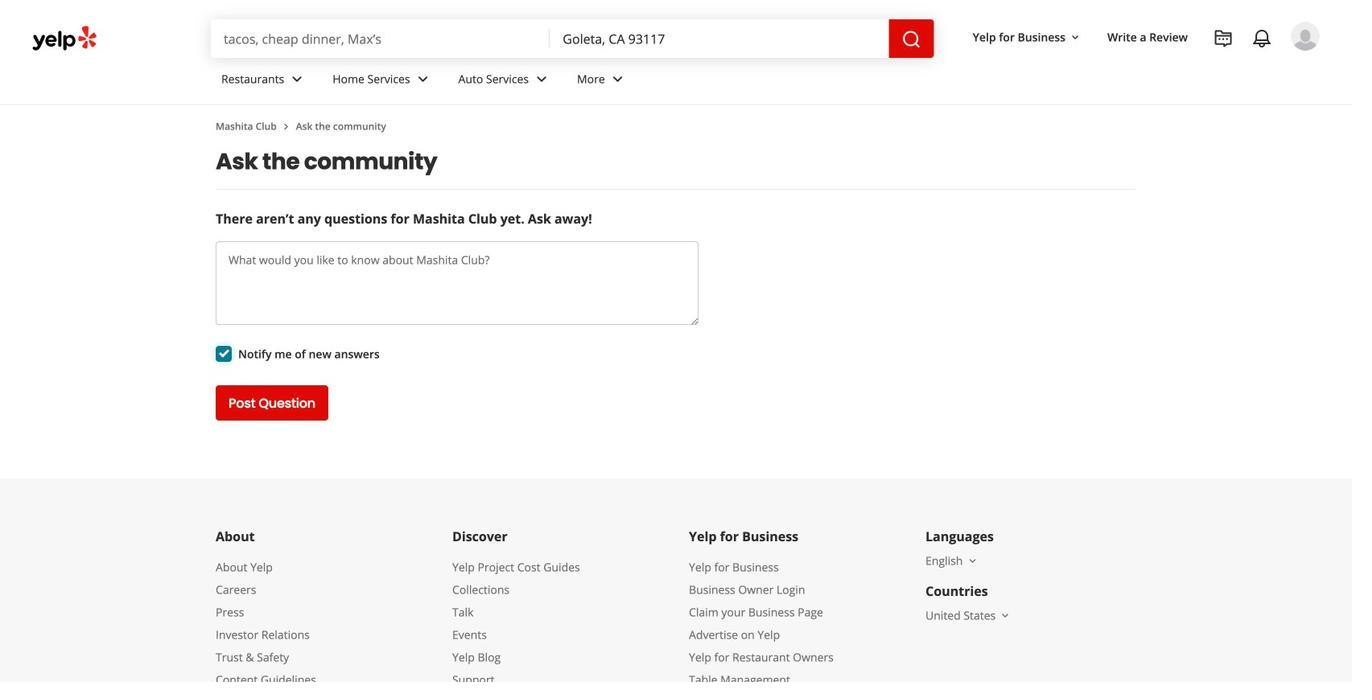 Task type: locate. For each thing, give the bounding box(es) containing it.
2 horizontal spatial 24 chevron down v2 image
[[608, 70, 628, 89]]

0 vertical spatial 16 chevron down v2 image
[[966, 555, 979, 568]]

greg r. image
[[1291, 22, 1320, 51]]

16 chevron down v2 image
[[966, 555, 979, 568], [999, 610, 1012, 622]]

1 horizontal spatial 24 chevron down v2 image
[[413, 70, 433, 89]]

None search field
[[211, 19, 937, 58]]

0 horizontal spatial none field
[[224, 30, 537, 47]]

projects image
[[1214, 29, 1233, 48]]

16 chevron down v2 image
[[1069, 31, 1082, 44]]

business categories element
[[208, 58, 1320, 105]]

16 chevron right v2 image
[[280, 120, 293, 133]]

24 chevron down v2 image
[[288, 70, 307, 89], [413, 70, 433, 89], [608, 70, 628, 89]]

0 horizontal spatial 16 chevron down v2 image
[[966, 555, 979, 568]]

None field
[[224, 30, 537, 47], [563, 30, 876, 47]]

1 horizontal spatial none field
[[563, 30, 876, 47]]

24 chevron down v2 image up 16 chevron right v2 image
[[288, 70, 307, 89]]

3 24 chevron down v2 image from the left
[[608, 70, 628, 89]]

24 chevron down v2 image right 24 chevron down v2 image
[[608, 70, 628, 89]]

1 none field from the left
[[224, 30, 537, 47]]

Find text field
[[224, 30, 537, 47]]

none field near
[[563, 30, 876, 47]]

1 horizontal spatial 16 chevron down v2 image
[[999, 610, 1012, 622]]

2 none field from the left
[[563, 30, 876, 47]]

0 horizontal spatial 24 chevron down v2 image
[[288, 70, 307, 89]]

24 chevron down v2 image
[[532, 70, 551, 89]]

search image
[[902, 30, 921, 49]]

24 chevron down v2 image down find field
[[413, 70, 433, 89]]



Task type: vqa. For each thing, say whether or not it's contained in the screenshot.
the 16 chevron right v2 icon
yes



Task type: describe. For each thing, give the bounding box(es) containing it.
What would you like to know about Mashita Club? text field
[[216, 241, 699, 325]]

1 24 chevron down v2 image from the left
[[288, 70, 307, 89]]

none field find
[[224, 30, 537, 47]]

1 vertical spatial 16 chevron down v2 image
[[999, 610, 1012, 622]]

user actions element
[[960, 20, 1343, 119]]

notifications image
[[1252, 29, 1272, 48]]

2 24 chevron down v2 image from the left
[[413, 70, 433, 89]]

Near text field
[[563, 30, 876, 47]]



